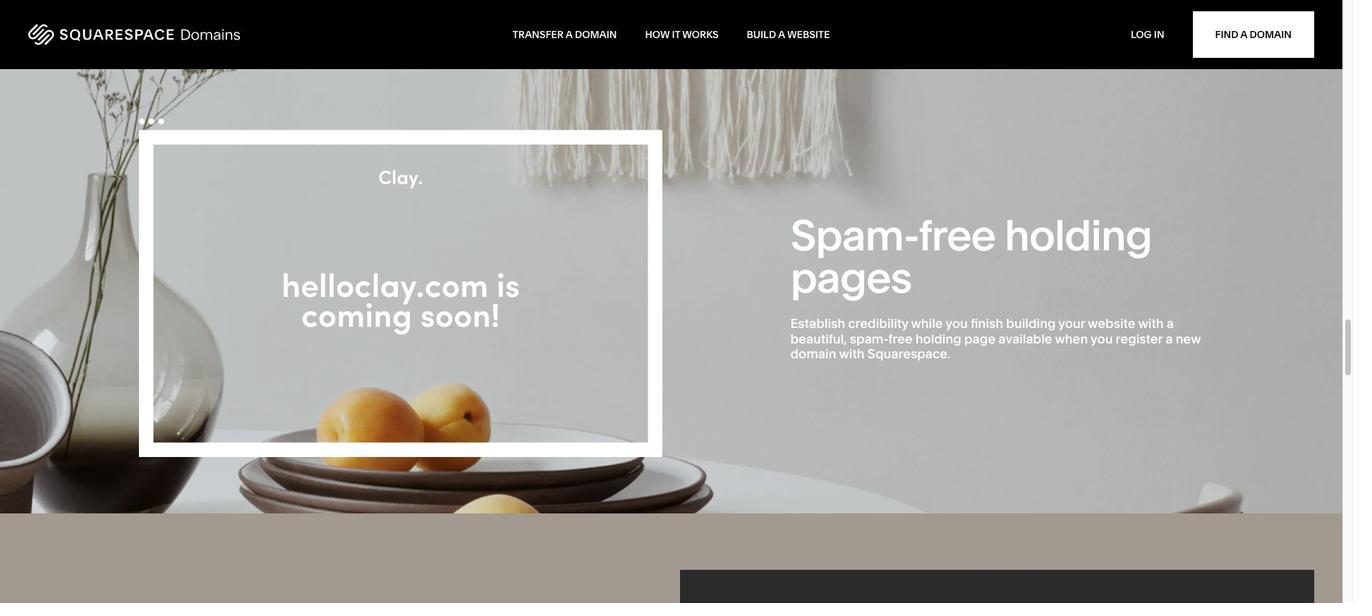 Task type: describe. For each thing, give the bounding box(es) containing it.
0 horizontal spatial you
[[946, 315, 968, 332]]

holding inside spam-free holding pages
[[1005, 210, 1153, 261]]

log
[[1131, 28, 1152, 41]]

how
[[646, 28, 670, 41]]

0 vertical spatial website
[[788, 28, 830, 41]]

when
[[1056, 331, 1089, 347]]

holding inside establish credibility while you finish building your website with a beautiful, spam-free holding page available when you register a new domain with squarespace.
[[916, 331, 962, 347]]

credibility
[[849, 315, 909, 332]]

it
[[672, 28, 681, 41]]

domain inside establish credibility while you finish building your website with a beautiful, spam-free holding page available when you register a new domain with squarespace.
[[791, 346, 837, 362]]

build
[[747, 28, 777, 41]]

works
[[683, 28, 719, 41]]

transfer a domain
[[513, 28, 617, 41]]

desktop holding page image
[[139, 119, 663, 458]]

transfer
[[513, 28, 564, 41]]

1 horizontal spatial you
[[1091, 331, 1113, 347]]

establish
[[791, 315, 846, 332]]

website inside establish credibility while you finish building your website with a beautiful, spam-free holding page available when you register a new domain with squarespace.
[[1089, 315, 1136, 332]]

log in
[[1131, 28, 1165, 41]]

spam-free holding pages
[[791, 210, 1153, 304]]

find
[[1216, 28, 1239, 41]]

page
[[965, 331, 996, 347]]

free inside spam-free holding pages
[[919, 210, 996, 261]]

finish
[[971, 315, 1004, 332]]

establish credibility while you finish building your website with a beautiful, spam-free holding page available when you register a new domain with squarespace.
[[791, 315, 1202, 362]]

find a domain link
[[1193, 11, 1315, 58]]

1 vertical spatial with
[[840, 346, 865, 362]]

new
[[1177, 331, 1202, 347]]

how it works
[[646, 28, 719, 41]]

register
[[1116, 331, 1163, 347]]

domain for transfer a domain
[[575, 28, 617, 41]]

log in link
[[1131, 28, 1165, 41]]



Task type: locate. For each thing, give the bounding box(es) containing it.
a for build
[[779, 28, 786, 41]]

you right the 'while'
[[946, 315, 968, 332]]

in
[[1155, 28, 1165, 41]]

domain for find a domain
[[1250, 28, 1292, 41]]

beautiful,
[[791, 331, 848, 347]]

domain right find
[[1250, 28, 1292, 41]]

domain
[[575, 28, 617, 41], [1250, 28, 1292, 41], [791, 346, 837, 362]]

find a domain
[[1216, 28, 1292, 41]]

1 horizontal spatial website
[[1089, 315, 1136, 332]]

you right when
[[1091, 331, 1113, 347]]

website
[[788, 28, 830, 41], [1089, 315, 1136, 332]]

0 vertical spatial free
[[919, 210, 996, 261]]

squarespace logo link
[[28, 19, 513, 50]]

free inside establish credibility while you finish building your website with a beautiful, spam-free holding page available when you register a new domain with squarespace.
[[889, 331, 913, 347]]

pages
[[791, 252, 912, 304]]

0 horizontal spatial website
[[788, 28, 830, 41]]

a
[[566, 28, 573, 41], [779, 28, 786, 41], [1241, 28, 1248, 41], [1167, 315, 1175, 332], [1166, 331, 1174, 347]]

0 horizontal spatial with
[[840, 346, 865, 362]]

1 horizontal spatial with
[[1139, 315, 1164, 332]]

you
[[946, 315, 968, 332], [1091, 331, 1113, 347]]

spam-
[[850, 331, 889, 347]]

0 vertical spatial with
[[1139, 315, 1164, 332]]

0 vertical spatial holding
[[1005, 210, 1153, 261]]

0 horizontal spatial domain
[[575, 28, 617, 41]]

while
[[912, 315, 943, 332]]

1 vertical spatial holding
[[916, 331, 962, 347]]

a for find
[[1241, 28, 1248, 41]]

1 horizontal spatial holding
[[1005, 210, 1153, 261]]

with left new
[[1139, 315, 1164, 332]]

1 horizontal spatial free
[[919, 210, 996, 261]]

spam-
[[791, 210, 919, 261]]

2 horizontal spatial domain
[[1250, 28, 1292, 41]]

with down credibility at the bottom of the page
[[840, 346, 865, 362]]

domain right transfer
[[575, 28, 617, 41]]

available
[[999, 331, 1053, 347]]

squarespace logo image
[[28, 24, 240, 45]]

website right build
[[788, 28, 830, 41]]

how it works link
[[646, 28, 719, 41]]

1 vertical spatial free
[[889, 331, 913, 347]]

building
[[1007, 315, 1056, 332]]

1 horizontal spatial domain
[[791, 346, 837, 362]]

0 horizontal spatial free
[[889, 331, 913, 347]]

holding
[[1005, 210, 1153, 261], [916, 331, 962, 347]]

1 vertical spatial website
[[1089, 315, 1136, 332]]

free
[[919, 210, 996, 261], [889, 331, 913, 347]]

squarespace.
[[868, 346, 951, 362]]

with
[[1139, 315, 1164, 332], [840, 346, 865, 362]]

transfer a domain link
[[513, 28, 617, 41]]

build a website
[[747, 28, 830, 41]]

domain down establish
[[791, 346, 837, 362]]

build a website link
[[747, 28, 830, 41]]

a for transfer
[[566, 28, 573, 41]]

your
[[1059, 315, 1086, 332]]

0 horizontal spatial holding
[[916, 331, 962, 347]]

website right your at the bottom of page
[[1089, 315, 1136, 332]]



Task type: vqa. For each thing, say whether or not it's contained in the screenshot.
Transfer at the top left of page
yes



